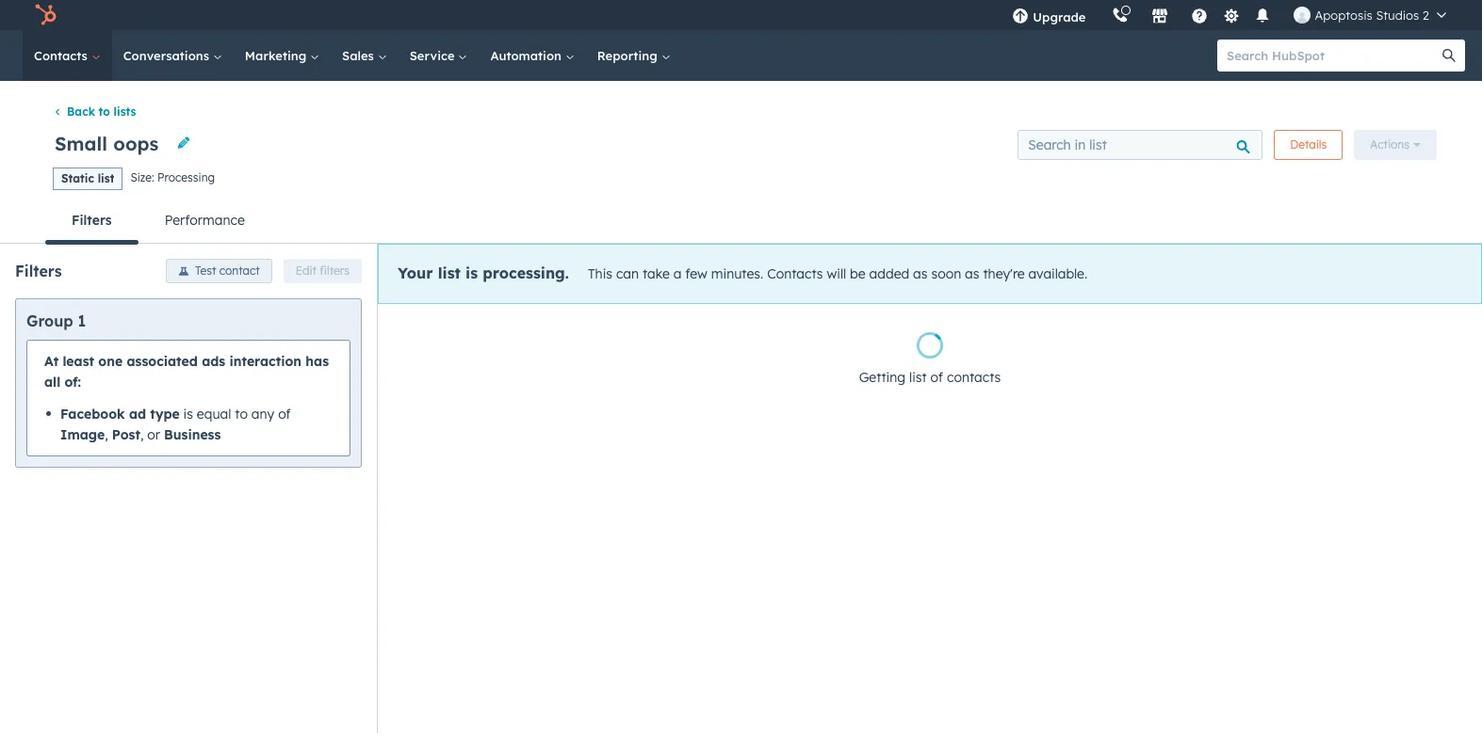 Task type: vqa. For each thing, say whether or not it's contained in the screenshot.
THE SEARCH ID, NAME, OR DESCRIPTION "search field"
no



Task type: locate. For each thing, give the bounding box(es) containing it.
edit filters button
[[283, 259, 362, 283]]

to left "any" at the bottom left of the page
[[235, 406, 248, 423]]

1 vertical spatial list
[[438, 264, 461, 282]]

1 , from the left
[[105, 427, 108, 444]]

contact
[[219, 264, 260, 278]]

1 vertical spatial is
[[183, 406, 193, 423]]

0 vertical spatial list
[[98, 171, 114, 185]]

filters down static list
[[72, 212, 112, 229]]

menu item
[[1099, 0, 1103, 30]]

this can take a few minutes. contacts will be added as soon as they're available.
[[588, 265, 1088, 282]]

search image
[[1443, 49, 1456, 62]]

1 horizontal spatial as
[[965, 265, 979, 282]]

apoptosis
[[1315, 8, 1373, 23]]

0 horizontal spatial to
[[99, 105, 110, 119]]

sales
[[342, 48, 378, 63]]

list for your
[[438, 264, 461, 282]]

filters up group
[[15, 262, 62, 280]]

0 vertical spatial to
[[99, 105, 110, 119]]

static
[[61, 171, 94, 185]]

navigation inside "page section" element
[[45, 198, 1437, 245]]

getting list of contacts
[[859, 369, 1001, 386]]

to left the lists at the left of the page
[[99, 105, 110, 119]]

1 vertical spatial of
[[278, 406, 291, 423]]

getting
[[859, 369, 906, 386]]

static list
[[61, 171, 114, 185]]

1 horizontal spatial of
[[931, 369, 943, 386]]

0 vertical spatial of
[[931, 369, 943, 386]]

0 horizontal spatial is
[[183, 406, 193, 423]]

test contact button
[[166, 259, 272, 283]]

performance
[[165, 212, 245, 229]]

, left 'or' on the bottom of the page
[[140, 427, 144, 444]]

of
[[931, 369, 943, 386], [278, 406, 291, 423]]

filters button
[[45, 198, 138, 245]]

marketing
[[245, 48, 310, 63]]

few
[[685, 265, 708, 282]]

be
[[850, 265, 866, 282]]

0 vertical spatial filters
[[72, 212, 112, 229]]

filters
[[320, 264, 350, 278]]

is left processing.
[[466, 264, 478, 282]]

banner inside "page section" element
[[45, 124, 1437, 166]]

list inside status
[[909, 369, 927, 386]]

type
[[150, 406, 180, 423]]

tara schultz image
[[1294, 7, 1311, 24]]

contacts down hubspot link
[[34, 48, 91, 63]]

conversations link
[[112, 30, 234, 81]]

to
[[99, 105, 110, 119], [235, 406, 248, 423]]

size: processing
[[130, 171, 215, 185]]

1 vertical spatial filters
[[15, 262, 62, 280]]

2 horizontal spatial list
[[909, 369, 927, 386]]

marketplaces image
[[1152, 8, 1169, 25]]

is up business
[[183, 406, 193, 423]]

ads
[[202, 353, 225, 370]]

minutes.
[[711, 265, 763, 282]]

banner containing details
[[45, 124, 1437, 166]]

to inside "page section" element
[[99, 105, 110, 119]]

of left contacts
[[931, 369, 943, 386]]

0 horizontal spatial contacts
[[34, 48, 91, 63]]

lists
[[114, 105, 136, 119]]

help button
[[1184, 0, 1216, 30]]

menu
[[999, 0, 1460, 30]]

2
[[1423, 8, 1429, 23]]

1 horizontal spatial ,
[[140, 427, 144, 444]]

group 1
[[26, 312, 86, 330]]

reporting link
[[586, 30, 682, 81]]

as
[[913, 265, 928, 282], [965, 265, 979, 282]]

back to lists link
[[53, 105, 136, 119]]

is
[[466, 264, 478, 282], [183, 406, 193, 423]]

automation
[[490, 48, 565, 63]]

one
[[98, 353, 123, 370]]

page section element
[[0, 81, 1482, 245]]

details
[[1290, 137, 1327, 152]]

0 horizontal spatial of
[[278, 406, 291, 423]]

0 vertical spatial is
[[466, 264, 478, 282]]

getting list of contacts status
[[851, 332, 1009, 389]]

0 horizontal spatial ,
[[105, 427, 108, 444]]

list right getting
[[909, 369, 927, 386]]

1 horizontal spatial contacts
[[767, 265, 823, 282]]

1 horizontal spatial filters
[[72, 212, 112, 229]]

banner
[[45, 124, 1437, 166]]

0 horizontal spatial list
[[98, 171, 114, 185]]

your list is processing.
[[398, 264, 569, 282]]

List name field
[[53, 131, 165, 157]]

business
[[164, 427, 221, 444]]

list
[[98, 171, 114, 185], [438, 264, 461, 282], [909, 369, 927, 386]]

1 horizontal spatial list
[[438, 264, 461, 282]]

navigation
[[45, 198, 1437, 245]]

all
[[44, 374, 60, 391]]

0 horizontal spatial as
[[913, 265, 928, 282]]

ad
[[129, 406, 146, 423]]

service link
[[398, 30, 479, 81]]

hubspot link
[[23, 4, 71, 26]]

list right the 'static'
[[98, 171, 114, 185]]

1 horizontal spatial is
[[466, 264, 478, 282]]

of right "any" at the bottom left of the page
[[278, 406, 291, 423]]

contacts left will
[[767, 265, 823, 282]]

,
[[105, 427, 108, 444], [140, 427, 144, 444]]

list inside "page section" element
[[98, 171, 114, 185]]

1 vertical spatial contacts
[[767, 265, 823, 282]]

contacts
[[34, 48, 91, 63], [767, 265, 823, 282]]

navigation containing filters
[[45, 198, 1437, 245]]

details button
[[1274, 130, 1343, 160]]

any
[[251, 406, 274, 423]]

filters
[[72, 212, 112, 229], [15, 262, 62, 280]]

list right your
[[438, 264, 461, 282]]

contacts link
[[23, 30, 112, 81]]

1 horizontal spatial to
[[235, 406, 248, 423]]

2 vertical spatial list
[[909, 369, 927, 386]]

, left 'post'
[[105, 427, 108, 444]]

associated
[[127, 353, 198, 370]]

facebook ad type is equal to any of image , post , or business
[[60, 406, 291, 444]]

1 vertical spatial to
[[235, 406, 248, 423]]

apoptosis studios 2
[[1315, 8, 1429, 23]]

take
[[643, 265, 670, 282]]

as right soon
[[965, 265, 979, 282]]

0 horizontal spatial filters
[[15, 262, 62, 280]]

as left soon
[[913, 265, 928, 282]]

back
[[67, 105, 95, 119]]

filters inside button
[[72, 212, 112, 229]]



Task type: describe. For each thing, give the bounding box(es) containing it.
hubspot image
[[34, 4, 57, 26]]

upgrade
[[1033, 9, 1086, 24]]

will
[[827, 265, 846, 282]]

available.
[[1029, 265, 1088, 282]]

2 , from the left
[[140, 427, 144, 444]]

apoptosis studios 2 button
[[1283, 0, 1458, 30]]

equal
[[197, 406, 231, 423]]

of inside facebook ad type is equal to any of image , post , or business
[[278, 406, 291, 423]]

edit filters
[[296, 264, 350, 278]]

least
[[63, 353, 94, 370]]

at
[[44, 353, 59, 370]]

is inside facebook ad type is equal to any of image , post , or business
[[183, 406, 193, 423]]

soon
[[931, 265, 961, 282]]

added
[[869, 265, 909, 282]]

at least one associated ads interaction has all of:
[[44, 353, 329, 391]]

contacts
[[947, 369, 1001, 386]]

to inside facebook ad type is equal to any of image , post , or business
[[235, 406, 248, 423]]

Search in list search field
[[1018, 130, 1263, 160]]

this
[[588, 265, 612, 282]]

performance button
[[138, 198, 271, 243]]

calling icon image
[[1112, 8, 1129, 24]]

image
[[60, 427, 105, 444]]

search button
[[1433, 40, 1465, 72]]

marketing link
[[234, 30, 331, 81]]

settings image
[[1223, 8, 1240, 25]]

can
[[616, 265, 639, 282]]

2 as from the left
[[965, 265, 979, 282]]

a
[[673, 265, 682, 282]]

edit
[[296, 264, 317, 278]]

marketplaces button
[[1141, 0, 1180, 30]]

automation link
[[479, 30, 586, 81]]

processing.
[[483, 264, 569, 282]]

conversations
[[123, 48, 213, 63]]

your
[[398, 264, 433, 282]]

facebook
[[60, 406, 125, 423]]

of inside status
[[931, 369, 943, 386]]

list for static
[[98, 171, 114, 185]]

calling icon button
[[1105, 3, 1137, 27]]

Search HubSpot search field
[[1217, 40, 1448, 72]]

notifications image
[[1255, 8, 1272, 25]]

sales link
[[331, 30, 398, 81]]

list for getting
[[909, 369, 927, 386]]

or
[[147, 427, 160, 444]]

actions
[[1370, 137, 1410, 152]]

they're
[[983, 265, 1025, 282]]

processing
[[157, 171, 215, 185]]

service
[[410, 48, 458, 63]]

back to lists
[[67, 105, 136, 119]]

actions button
[[1354, 130, 1437, 160]]

notifications button
[[1247, 0, 1279, 30]]

upgrade image
[[1012, 8, 1029, 25]]

post
[[112, 427, 140, 444]]

group
[[26, 312, 73, 330]]

test
[[195, 264, 216, 278]]

test contact
[[195, 264, 260, 278]]

has
[[306, 353, 329, 370]]

help image
[[1191, 8, 1208, 25]]

0 vertical spatial contacts
[[34, 48, 91, 63]]

1
[[78, 312, 86, 330]]

studios
[[1376, 8, 1419, 23]]

of:
[[64, 374, 81, 391]]

reporting
[[597, 48, 661, 63]]

size:
[[130, 171, 154, 185]]

interaction
[[229, 353, 302, 370]]

1 as from the left
[[913, 265, 928, 282]]

settings link
[[1220, 5, 1243, 25]]

menu containing apoptosis studios 2
[[999, 0, 1460, 30]]



